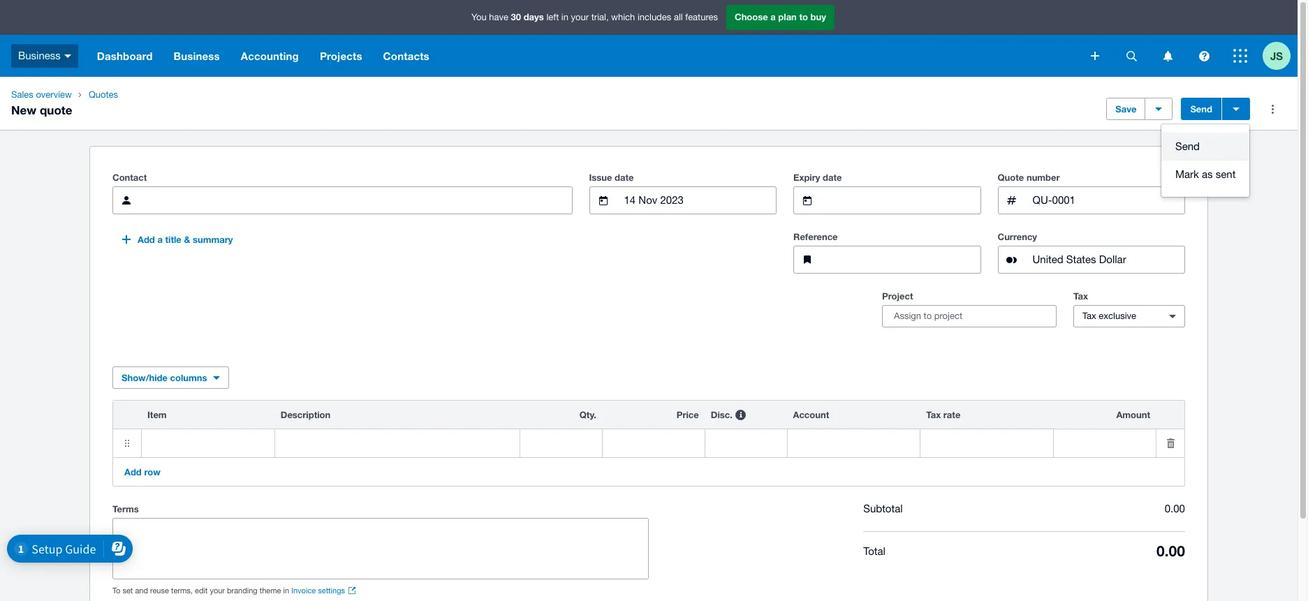 Task type: vqa. For each thing, say whether or not it's contained in the screenshot.
10th Add date from the top of the List of all the bills element
no



Task type: locate. For each thing, give the bounding box(es) containing it.
1 date from the left
[[615, 172, 634, 183]]

date for issue date
[[615, 172, 634, 183]]

item
[[147, 409, 167, 420]]

tax rate
[[926, 409, 961, 420]]

business button
[[0, 35, 86, 77]]

1 vertical spatial 0.00
[[1157, 543, 1185, 560]]

send up mark
[[1175, 140, 1200, 152]]

2 date from the left
[[823, 172, 842, 183]]

business inside dropdown button
[[174, 50, 220, 62]]

js
[[1270, 49, 1283, 62]]

row
[[144, 467, 160, 478]]

1 vertical spatial add
[[124, 467, 142, 478]]

send up the mark as sent in the top right of the page
[[1190, 103, 1212, 115]]

sales overview link
[[6, 88, 77, 102]]

to set and reuse terms, edit your branding theme in invoice settings
[[112, 587, 345, 595]]

1 vertical spatial send
[[1175, 140, 1200, 152]]

navigation
[[86, 35, 1081, 77]]

your for days
[[571, 12, 589, 23]]

group
[[1161, 124, 1250, 197]]

1 vertical spatial tax
[[1082, 311, 1096, 321]]

mark as sent button
[[1161, 161, 1250, 189]]

0 horizontal spatial a
[[157, 234, 163, 245]]

your inside "you have 30 days left in your trial, which includes all features"
[[571, 12, 589, 23]]

Issue date field
[[623, 187, 776, 214]]

projects
[[320, 50, 362, 62]]

a left plan
[[770, 11, 776, 23]]

theme
[[260, 587, 281, 595]]

0 horizontal spatial date
[[615, 172, 634, 183]]

Quote number text field
[[1031, 187, 1184, 214]]

Amount field
[[1054, 429, 1156, 457]]

a
[[770, 11, 776, 23], [157, 234, 163, 245]]

dashboard link
[[86, 35, 163, 77]]

add for add a title & summary
[[138, 234, 155, 245]]

all
[[674, 12, 683, 23]]

your right edit
[[210, 587, 225, 595]]

left
[[546, 12, 559, 23]]

terms,
[[171, 587, 193, 595]]

tax exclusive
[[1082, 311, 1136, 321]]

tax for tax
[[1073, 291, 1088, 302]]

tax left exclusive
[[1082, 311, 1096, 321]]

terms
[[112, 504, 139, 515]]

0.00 for total
[[1157, 543, 1185, 560]]

0 horizontal spatial your
[[210, 587, 225, 595]]

0.00 for subtotal
[[1165, 503, 1185, 515]]

a left title
[[157, 234, 163, 245]]

your
[[571, 12, 589, 23], [210, 587, 225, 595]]

quote
[[998, 172, 1024, 183]]

tax
[[1073, 291, 1088, 302], [1082, 311, 1096, 321], [926, 409, 941, 420]]

1 horizontal spatial business
[[174, 50, 220, 62]]

amount
[[1116, 409, 1150, 420]]

0 vertical spatial in
[[561, 12, 568, 23]]

features
[[685, 12, 718, 23]]

1 vertical spatial send button
[[1161, 133, 1250, 161]]

price
[[677, 409, 699, 420]]

0.00
[[1165, 503, 1185, 515], [1157, 543, 1185, 560]]

mark
[[1175, 168, 1199, 180]]

summary
[[193, 234, 233, 245]]

business
[[18, 49, 61, 61], [174, 50, 220, 62]]

0 vertical spatial a
[[770, 11, 776, 23]]

banner containing js
[[0, 0, 1298, 77]]

add
[[138, 234, 155, 245], [124, 467, 142, 478]]

drag handle image
[[113, 429, 141, 457]]

in right "left"
[[561, 12, 568, 23]]

in inside "you have 30 days left in your trial, which includes all features"
[[561, 12, 568, 23]]

tax up tax exclusive
[[1073, 291, 1088, 302]]

list box containing send
[[1161, 124, 1250, 197]]

tax inside line items element
[[926, 409, 941, 420]]

you
[[471, 12, 487, 23]]

add inside button
[[138, 234, 155, 245]]

1 horizontal spatial your
[[571, 12, 589, 23]]

Expiry date field
[[827, 187, 980, 214]]

0 vertical spatial your
[[571, 12, 589, 23]]

svg image
[[1233, 49, 1247, 63], [1126, 51, 1137, 61], [1163, 51, 1172, 61], [1091, 52, 1099, 60]]

in right theme
[[283, 587, 289, 595]]

1 horizontal spatial date
[[823, 172, 842, 183]]

a inside add a title & summary button
[[157, 234, 163, 245]]

expiry date
[[793, 172, 842, 183]]

tax for tax exclusive
[[1082, 311, 1096, 321]]

invoice
[[291, 587, 316, 595]]

send
[[1190, 103, 1212, 115], [1175, 140, 1200, 152]]

you have 30 days left in your trial, which includes all features
[[471, 11, 718, 23]]

0 horizontal spatial business
[[18, 49, 61, 61]]

send button
[[1181, 98, 1221, 120], [1161, 133, 1250, 161]]

columns
[[170, 372, 207, 383]]

your left 'trial,'
[[571, 12, 589, 23]]

svg image
[[1199, 51, 1209, 61], [64, 54, 71, 58]]

to
[[112, 587, 120, 595]]

which
[[611, 12, 635, 23]]

banner
[[0, 0, 1298, 77]]

list box
[[1161, 124, 1250, 197]]

show/hide
[[122, 372, 168, 383]]

overview
[[36, 89, 72, 100]]

date right 'expiry'
[[823, 172, 842, 183]]

add left title
[[138, 234, 155, 245]]

date right issue
[[615, 172, 634, 183]]

add a title & summary button
[[112, 228, 241, 251]]

Currency field
[[1031, 247, 1184, 273]]

1 vertical spatial your
[[210, 587, 225, 595]]

trial,
[[591, 12, 609, 23]]

0 horizontal spatial svg image
[[64, 54, 71, 58]]

js button
[[1263, 35, 1298, 77]]

add left row
[[124, 467, 142, 478]]

a for add
[[157, 234, 163, 245]]

0 vertical spatial tax
[[1073, 291, 1088, 302]]

tax for tax rate
[[926, 409, 941, 420]]

1 vertical spatial a
[[157, 234, 163, 245]]

1 horizontal spatial in
[[561, 12, 568, 23]]

add inside button
[[124, 467, 142, 478]]

0 vertical spatial add
[[138, 234, 155, 245]]

&
[[184, 234, 190, 245]]

1 horizontal spatial a
[[770, 11, 776, 23]]

date
[[615, 172, 634, 183], [823, 172, 842, 183]]

1 vertical spatial in
[[283, 587, 289, 595]]

Terms text field
[[113, 519, 648, 579]]

tax left rate
[[926, 409, 941, 420]]

navigation containing dashboard
[[86, 35, 1081, 77]]

have
[[489, 12, 508, 23]]

navigation inside banner
[[86, 35, 1081, 77]]

contact
[[112, 172, 147, 183]]

accounting button
[[230, 35, 309, 77]]

2 vertical spatial tax
[[926, 409, 941, 420]]

tax inside tax exclusive popup button
[[1082, 311, 1096, 321]]

invoice settings link
[[291, 585, 356, 596]]

in
[[561, 12, 568, 23], [283, 587, 289, 595]]

0 vertical spatial 0.00
[[1165, 503, 1185, 515]]

subtotal
[[863, 503, 903, 515]]

choose
[[735, 11, 768, 23]]



Task type: describe. For each thing, give the bounding box(es) containing it.
to
[[799, 11, 808, 23]]

qty.
[[579, 409, 596, 420]]

svg image inside business popup button
[[64, 54, 71, 58]]

Reference text field
[[827, 247, 980, 273]]

as
[[1202, 168, 1213, 180]]

description
[[281, 409, 330, 420]]

settings
[[318, 587, 345, 595]]

line items element
[[112, 400, 1185, 487]]

Account field
[[787, 429, 920, 457]]

your for reuse
[[210, 587, 225, 595]]

accounting
[[241, 50, 299, 62]]

issue
[[589, 172, 612, 183]]

0 vertical spatial send
[[1190, 103, 1212, 115]]

Description text field
[[275, 429, 520, 457]]

plan
[[778, 11, 797, 23]]

Price field
[[603, 429, 704, 457]]

sales
[[11, 89, 33, 100]]

branding
[[227, 587, 257, 595]]

and
[[135, 587, 148, 595]]

exclusive
[[1099, 311, 1136, 321]]

Tax rate field
[[921, 429, 1053, 457]]

tax exclusive button
[[1073, 305, 1185, 328]]

new quote
[[11, 103, 72, 117]]

add row
[[124, 467, 160, 478]]

add for add row
[[124, 467, 142, 478]]

Qty. field
[[520, 429, 602, 457]]

0 vertical spatial send button
[[1181, 98, 1221, 120]]

choose a plan to buy
[[735, 11, 826, 23]]

quote number
[[998, 172, 1060, 183]]

set
[[123, 587, 133, 595]]

group containing send
[[1161, 124, 1250, 197]]

new
[[11, 103, 36, 117]]

days
[[524, 11, 544, 23]]

title
[[165, 234, 181, 245]]

add a title & summary
[[138, 234, 233, 245]]

Contact field
[[146, 187, 572, 214]]

mark as sent
[[1175, 168, 1236, 180]]

Item field
[[142, 429, 274, 457]]

0 horizontal spatial in
[[283, 587, 289, 595]]

expiry
[[793, 172, 820, 183]]

quote
[[40, 103, 72, 117]]

contacts button
[[373, 35, 440, 77]]

remove row image
[[1157, 429, 1184, 457]]

date for expiry date
[[823, 172, 842, 183]]

1 horizontal spatial svg image
[[1199, 51, 1209, 61]]

dashboard
[[97, 50, 153, 62]]

disc.
[[711, 409, 732, 420]]

a for choose
[[770, 11, 776, 23]]

overflow menu image
[[1258, 95, 1286, 123]]

business button
[[163, 35, 230, 77]]

Disc. field
[[705, 429, 787, 457]]

contacts
[[383, 50, 429, 62]]

business inside popup button
[[18, 49, 61, 61]]

projects button
[[309, 35, 373, 77]]

account
[[793, 409, 829, 420]]

number
[[1027, 172, 1060, 183]]

send inside group
[[1175, 140, 1200, 152]]

includes
[[638, 12, 671, 23]]

quotes
[[89, 89, 118, 100]]

show/hide columns
[[122, 372, 207, 383]]

currency
[[998, 231, 1037, 242]]

buy
[[811, 11, 826, 23]]

rate
[[943, 409, 961, 420]]

project
[[882, 291, 913, 302]]

issue date
[[589, 172, 634, 183]]

edit
[[195, 587, 208, 595]]

Project field
[[883, 304, 1056, 328]]

quotes link
[[83, 88, 124, 102]]

show/hide columns button
[[112, 367, 229, 389]]

total
[[863, 545, 885, 557]]

save button
[[1106, 98, 1146, 120]]

reference
[[793, 231, 838, 242]]

save
[[1116, 103, 1137, 115]]

add row button
[[116, 461, 169, 483]]

sales overview
[[11, 89, 72, 100]]

reuse
[[150, 587, 169, 595]]

sent
[[1216, 168, 1236, 180]]

30
[[511, 11, 521, 23]]



